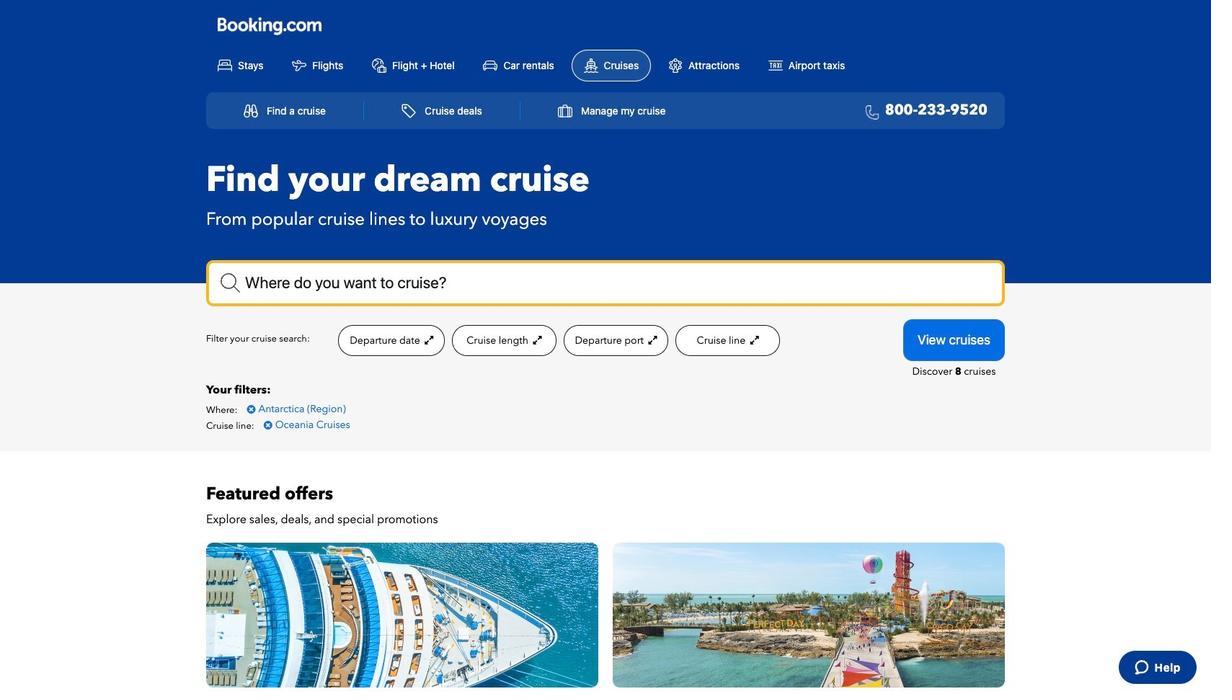 Task type: locate. For each thing, give the bounding box(es) containing it.
open the trip length cruise search filter menu image
[[531, 335, 542, 345]]

cruise sale image
[[206, 543, 599, 688]]

cheap cruises image
[[613, 543, 1005, 688]]

oceania cruises has been selected for your cruise search filter. remove oceania cruises from your cruise search filter. image
[[264, 420, 272, 430]]

open the departure port cruise search filter menu image
[[647, 335, 657, 345]]

booking.com home image
[[218, 17, 322, 36]]

None field
[[206, 260, 1005, 306]]



Task type: describe. For each thing, give the bounding box(es) containing it.
travel menu navigation
[[206, 92, 1005, 129]]

Where do you want to cruise? text field
[[206, 260, 1005, 306]]

open the cruiseline cruise search filter menu image
[[748, 335, 759, 345]]

open the departure date cruise search filter menu image
[[423, 335, 434, 345]]

antarctica (region)  has been selected for your cruise search filter. remove antarctica (region)  from your cruise search filter. image
[[247, 404, 256, 415]]



Task type: vqa. For each thing, say whether or not it's contained in the screenshot.
TRAVEL MENU navigation
yes



